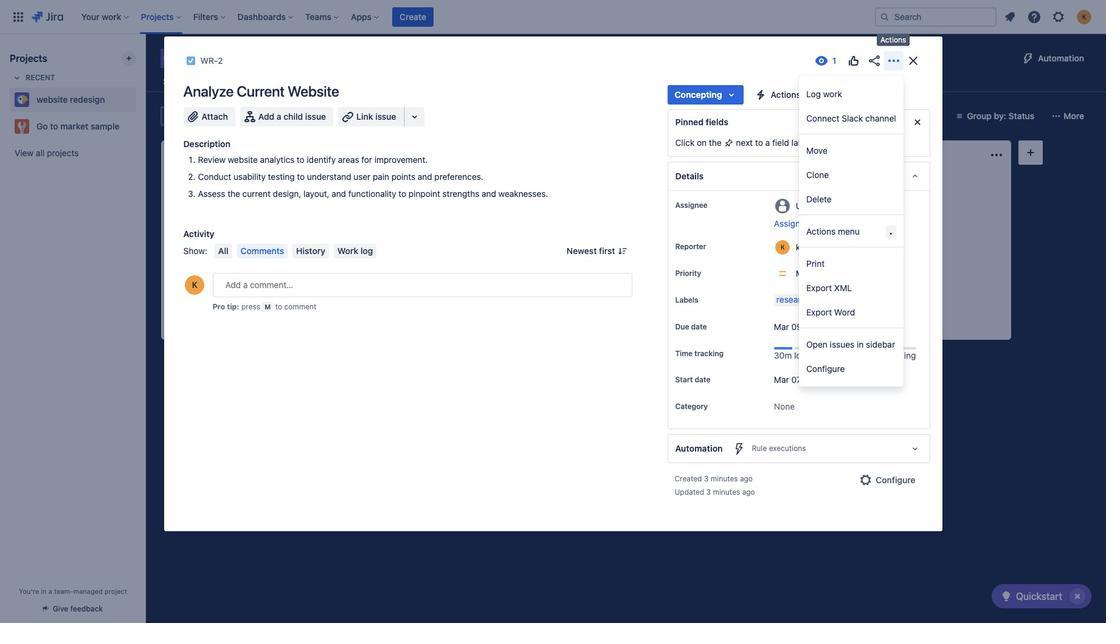 Task type: vqa. For each thing, say whether or not it's contained in the screenshot.
Start
yes



Task type: describe. For each thing, give the bounding box(es) containing it.
add a child issue
[[259, 111, 326, 122]]

1 vertical spatial analyze
[[343, 238, 374, 248]]

to right next
[[756, 138, 764, 148]]

a inside "button"
[[277, 111, 282, 122]]

a for next to a field label to start pinning.
[[766, 138, 771, 148]]

start
[[823, 138, 841, 148]]

group containing open issues in sidebar
[[800, 329, 904, 385]]

open
[[807, 339, 828, 350]]

dismiss quickstart image
[[1069, 587, 1088, 607]]

concepting button
[[668, 85, 745, 105]]

website redesign link
[[10, 88, 131, 112]]

0 vertical spatial minutes
[[711, 475, 739, 484]]

link
[[357, 111, 373, 122]]

activity
[[183, 229, 215, 239]]

assess
[[198, 189, 225, 199]]

quickstart
[[1017, 592, 1063, 602]]

on
[[697, 138, 707, 148]]

move
[[807, 145, 828, 155]]

wr-2 link inside the analyze current website "dialog"
[[201, 54, 223, 68]]

click
[[676, 138, 695, 148]]

1 horizontal spatial and
[[418, 172, 432, 182]]

group containing move
[[800, 134, 904, 215]]

connect slack channel
[[807, 113, 897, 123]]

current inside the analyze current website "dialog"
[[237, 83, 285, 100]]

board
[[216, 76, 240, 86]]

details element
[[668, 162, 931, 191]]

actions inside popup button
[[771, 89, 801, 100]]

automation button
[[1017, 49, 1092, 68]]

usability
[[234, 172, 266, 182]]

1 horizontal spatial website
[[409, 238, 440, 248]]

check image
[[1000, 590, 1014, 604]]

vote options: no one has voted for this issue yet. image
[[847, 54, 861, 68]]

child
[[284, 111, 303, 122]]

print
[[807, 258, 825, 269]]

create column image
[[1024, 145, 1039, 160]]

slack
[[842, 113, 864, 123]]

testing
[[694, 151, 725, 159]]

none
[[775, 402, 795, 412]]

history button
[[293, 244, 329, 259]]

pinned
[[676, 117, 704, 127]]

task image
[[343, 295, 353, 304]]

all
[[218, 246, 229, 256]]

define goals
[[343, 182, 391, 192]]

1 vertical spatial current
[[376, 238, 406, 248]]

1 vertical spatial website
[[37, 94, 68, 105]]

1 vertical spatial wr-
[[358, 295, 374, 304]]

configure inside the analyze current website "dialog"
[[877, 476, 916, 486]]

calendar link
[[281, 71, 322, 93]]

newest first button
[[560, 244, 633, 259]]

medium image
[[475, 295, 484, 304]]

pinpoint
[[409, 189, 441, 199]]

time tracking pin to top. only you can see pinned fields. image
[[727, 349, 736, 359]]

start date
[[676, 376, 711, 385]]

export word
[[807, 307, 856, 317]]

Search field
[[876, 7, 997, 26]]

09,
[[792, 322, 805, 332]]

export for export word
[[807, 307, 833, 317]]

30m logged
[[775, 351, 822, 361]]

add people image
[[313, 109, 327, 124]]

rule executions
[[753, 444, 807, 454]]

priority pin to top. only you can see pinned fields. image
[[704, 269, 714, 279]]

to right testing
[[297, 172, 305, 182]]

0 horizontal spatial redesign
[[70, 94, 105, 105]]

Add a comment… field
[[213, 273, 633, 298]]

pinned fields
[[676, 117, 729, 127]]

automation inside the analyze current website "dialog"
[[676, 444, 723, 454]]

functionality
[[349, 189, 397, 199]]

1 horizontal spatial the
[[710, 138, 722, 148]]

close image
[[906, 54, 921, 68]]

reporter pin to top. only you can see pinned fields. image
[[709, 242, 719, 252]]

next to a field label to start pinning.
[[734, 138, 875, 148]]

1 vertical spatial website redesign
[[37, 94, 105, 105]]

2 for wr-2 link in the analyze current website "dialog"
[[218, 55, 223, 66]]

1 vertical spatial ago
[[743, 488, 756, 497]]

3h 20m remaining
[[846, 351, 917, 361]]

search image
[[881, 12, 890, 22]]

executions
[[770, 444, 807, 454]]

all
[[36, 148, 45, 158]]

automation inside button
[[1039, 53, 1085, 63]]

to left start
[[813, 138, 821, 148]]

for
[[362, 155, 372, 165]]

menu
[[839, 226, 860, 236]]

quickstart button
[[992, 585, 1092, 609]]

comments
[[241, 246, 284, 256]]

attach
[[202, 111, 228, 122]]

tab list containing board
[[153, 71, 813, 93]]

you're
[[19, 588, 39, 596]]

give feedback button
[[36, 599, 110, 620]]

automation element
[[668, 435, 931, 464]]

wr-2 inside the analyze current website "dialog"
[[201, 55, 223, 66]]

all button
[[215, 244, 232, 259]]

0 vertical spatial website
[[185, 50, 235, 67]]

go
[[37, 121, 48, 131]]

30m
[[775, 351, 792, 361]]

logged
[[795, 351, 822, 361]]

give feedback
[[53, 605, 103, 614]]

goals
[[370, 182, 391, 192]]

newest
[[567, 246, 597, 256]]

due date pin to top. only you can see pinned fields. image
[[710, 323, 720, 332]]

more information about this user image
[[776, 240, 790, 255]]

unassigned
[[797, 201, 843, 211]]

analyze current website inside "dialog"
[[183, 83, 339, 100]]

category
[[676, 402, 708, 412]]

1 vertical spatial 3
[[707, 488, 711, 497]]

define
[[343, 182, 368, 192]]

actions button
[[749, 85, 823, 105]]

comments button
[[237, 244, 288, 259]]

1 0 from the left
[[206, 150, 211, 160]]

remaining
[[878, 351, 917, 361]]

connect
[[807, 113, 840, 123]]

research link
[[775, 295, 814, 307]]

press
[[242, 302, 260, 312]]

you're in a team-managed project
[[19, 588, 127, 596]]

work log
[[338, 246, 373, 256]]

analyze current website dialog
[[164, 37, 943, 532]]

project
[[105, 588, 127, 596]]

0 vertical spatial ago
[[741, 475, 753, 484]]

export xml link
[[800, 276, 904, 300]]

improvement.
[[375, 155, 428, 165]]

research
[[777, 295, 811, 305]]

link issue button
[[338, 107, 405, 127]]

project settings
[[740, 76, 803, 86]]

export for export xml
[[807, 283, 833, 293]]

comment
[[284, 302, 317, 312]]

2 for wr-2 link to the bottom
[[374, 295, 378, 304]]

create banner
[[0, 0, 1107, 34]]

to right m
[[276, 302, 282, 312]]

assess the current design, layout, and functionality to pinpoint strengths and weaknesses.
[[198, 189, 549, 199]]

1 vertical spatial 2
[[402, 150, 407, 160]]



Task type: locate. For each thing, give the bounding box(es) containing it.
click on the
[[676, 138, 725, 148]]

0 vertical spatial automation
[[1039, 53, 1085, 63]]

0 horizontal spatial wr-2
[[201, 55, 223, 66]]

minutes right updated
[[713, 488, 741, 497]]

1 vertical spatial minutes
[[713, 488, 741, 497]]

minutes right the created
[[711, 475, 739, 484]]

time
[[676, 349, 693, 358]]

identify
[[307, 155, 336, 165]]

0 vertical spatial 3
[[705, 475, 709, 484]]

1 horizontal spatial 0
[[729, 150, 735, 160]]

1 horizontal spatial 2
[[374, 295, 378, 304]]

menu bar containing all
[[212, 244, 379, 259]]

actions
[[881, 35, 907, 44], [771, 89, 801, 100], [807, 226, 836, 236]]

0 vertical spatial configure link
[[800, 357, 904, 381]]

2 group from the top
[[800, 134, 904, 215]]

0 horizontal spatial 2
[[218, 55, 223, 66]]

issue right link
[[376, 111, 396, 122]]

pain
[[373, 172, 389, 182]]

1 vertical spatial export
[[807, 307, 833, 317]]

3 right updated
[[707, 488, 711, 497]]

1 vertical spatial wr-2 link
[[358, 294, 378, 305]]

testing
[[268, 172, 295, 182]]

2 horizontal spatial a
[[766, 138, 771, 148]]

concepting up pain
[[351, 151, 397, 159]]

0 horizontal spatial configure
[[807, 364, 846, 374]]

1 vertical spatial date
[[695, 376, 711, 385]]

1 vertical spatial configure link
[[855, 471, 923, 491]]

open issues in sidebar button
[[800, 332, 904, 357]]

0 horizontal spatial analyze
[[183, 83, 234, 100]]

website inside "dialog"
[[288, 83, 339, 100]]

conduct usability testing to understand user pain points and preferences.
[[198, 172, 484, 182]]

actions menu
[[807, 226, 860, 236]]

tab list
[[153, 71, 813, 93]]

actions down settings on the top right
[[771, 89, 801, 100]]

2024 right 07,
[[806, 375, 826, 385]]

xml
[[835, 283, 853, 293]]

1 vertical spatial analyze current website
[[343, 238, 440, 248]]

0 horizontal spatial in
[[41, 588, 47, 596]]

0 vertical spatial configure
[[807, 364, 846, 374]]

2024 up open
[[807, 322, 828, 332]]

1 horizontal spatial actions
[[807, 226, 836, 236]]

create inside button
[[400, 11, 427, 22]]

group
[[800, 78, 904, 134], [800, 134, 904, 215], [800, 248, 904, 328], [800, 329, 904, 385]]

1 horizontal spatial automation
[[1039, 53, 1085, 63]]

0 vertical spatial a
[[277, 111, 282, 122]]

0 vertical spatial wr-2 link
[[201, 54, 223, 68]]

wr- right task icon
[[358, 295, 374, 304]]

configure link
[[800, 357, 904, 381], [855, 471, 923, 491]]

0 horizontal spatial current
[[237, 83, 285, 100]]

sample
[[91, 121, 120, 131]]

concepting up pinned fields
[[675, 89, 723, 100]]

redesign right the copy link to issue image
[[239, 50, 295, 67]]

fields
[[706, 117, 729, 127]]

wr-2 link right task icon
[[358, 294, 378, 305]]

2 horizontal spatial and
[[482, 189, 497, 199]]

0 horizontal spatial a
[[49, 588, 52, 596]]

website
[[185, 50, 235, 67], [37, 94, 68, 105], [228, 155, 258, 165]]

concepting inside dropdown button
[[675, 89, 723, 100]]

website
[[288, 83, 339, 100], [409, 238, 440, 248]]

and up pinpoint
[[418, 172, 432, 182]]

1 horizontal spatial concepting
[[675, 89, 723, 100]]

word
[[835, 307, 856, 317]]

1 vertical spatial redesign
[[70, 94, 105, 105]]

user
[[354, 172, 371, 182]]

clone
[[807, 169, 830, 180]]

analyze current website up add in the left top of the page
[[183, 83, 339, 100]]

collapse recent projects image
[[10, 71, 24, 85]]

in
[[857, 339, 864, 350], [41, 588, 47, 596]]

actions for actions tooltip
[[881, 35, 907, 44]]

summary
[[163, 76, 201, 86]]

menu bar inside the analyze current website "dialog"
[[212, 244, 379, 259]]

tracking
[[695, 349, 724, 358]]

2 mar from the top
[[775, 375, 790, 385]]

wr-2 right task icon
[[358, 295, 378, 304]]

3 right the created
[[705, 475, 709, 484]]

and
[[418, 172, 432, 182], [332, 189, 346, 199], [482, 189, 497, 199]]

1 vertical spatial actions
[[771, 89, 801, 100]]

07,
[[792, 375, 803, 385]]

2 up board at the top left of the page
[[218, 55, 223, 66]]

2 vertical spatial 2
[[374, 295, 378, 304]]

0 horizontal spatial 0
[[206, 150, 211, 160]]

0 horizontal spatial automation
[[676, 444, 723, 454]]

automation right automation image
[[1039, 53, 1085, 63]]

print link
[[800, 251, 904, 276]]

0 horizontal spatial wr-
[[201, 55, 218, 66]]

export up mar 09, 2024
[[807, 307, 833, 317]]

wr- inside the analyze current website "dialog"
[[201, 55, 218, 66]]

2 inside the analyze current website "dialog"
[[218, 55, 223, 66]]

concepting for concepting 2
[[351, 151, 397, 159]]

pro tip: press m to comment
[[213, 302, 317, 312]]

hide message image
[[911, 115, 925, 130]]

menu bar
[[212, 244, 379, 259]]

sidebar
[[867, 339, 896, 350]]

and down conduct usability testing to understand user pain points and preferences.
[[332, 189, 346, 199]]

1 vertical spatial in
[[41, 588, 47, 596]]

actions up actions image
[[881, 35, 907, 44]]

design,
[[273, 189, 301, 199]]

1 vertical spatial website
[[409, 238, 440, 248]]

work
[[338, 246, 359, 256]]

website inside "dialog"
[[228, 155, 258, 165]]

group containing log work
[[800, 78, 904, 134]]

0 right testing
[[729, 150, 735, 160]]

0 up clone button on the top right of the page
[[900, 150, 906, 160]]

1 horizontal spatial wr-2 link
[[358, 294, 378, 305]]

0 horizontal spatial actions
[[771, 89, 801, 100]]

wr- left the copy link to issue image
[[201, 55, 218, 66]]

2024 for mar 07, 2024
[[806, 375, 826, 385]]

wr-2
[[201, 55, 223, 66], [358, 295, 378, 304]]

1 horizontal spatial analyze
[[343, 238, 374, 248]]

analyze current website up add a comment… field at the top
[[343, 238, 440, 248]]

to left identify
[[297, 155, 305, 165]]

time tracking
[[676, 349, 724, 358]]

website up board at the top left of the page
[[185, 50, 235, 67]]

actions tooltip
[[878, 34, 911, 46]]

1 vertical spatial wr-2
[[358, 295, 378, 304]]

1 horizontal spatial a
[[277, 111, 282, 122]]

actions inside tooltip
[[881, 35, 907, 44]]

2 right task icon
[[374, 295, 378, 304]]

2 export from the top
[[807, 307, 833, 317]]

next
[[737, 138, 753, 148]]

analyze up search board text field at the left
[[183, 83, 234, 100]]

0 vertical spatial concepting
[[675, 89, 723, 100]]

due
[[676, 323, 690, 332]]

review
[[198, 155, 226, 165]]

mar for mar 09, 2024
[[775, 322, 790, 332]]

1 export from the top
[[807, 283, 833, 293]]

0 horizontal spatial website
[[288, 83, 339, 100]]

attach button
[[183, 107, 235, 127]]

issue
[[305, 111, 326, 122], [376, 111, 396, 122]]

analyze inside "dialog"
[[183, 83, 234, 100]]

the right assess
[[228, 189, 240, 199]]

log work button
[[800, 82, 904, 106]]

website up add people image at left top
[[288, 83, 339, 100]]

current up add in the left top of the page
[[237, 83, 285, 100]]

concepting for concepting
[[675, 89, 723, 100]]

a right add in the left top of the page
[[277, 111, 282, 122]]

0 vertical spatial current
[[237, 83, 285, 100]]

1 vertical spatial concepting
[[351, 151, 397, 159]]

website up add a comment… field at the top
[[409, 238, 440, 248]]

0 horizontal spatial website redesign
[[37, 94, 105, 105]]

0 vertical spatial actions
[[881, 35, 907, 44]]

2024 for mar 09, 2024
[[807, 322, 828, 332]]

1 horizontal spatial configure
[[877, 476, 916, 486]]

1 horizontal spatial redesign
[[239, 50, 295, 67]]

create
[[400, 11, 427, 22], [184, 179, 211, 190], [527, 179, 554, 190], [699, 179, 725, 190]]

current
[[237, 83, 285, 100], [376, 238, 406, 248]]

assignee
[[676, 201, 708, 210]]

managed
[[73, 588, 103, 596]]

actions for actions menu
[[807, 226, 836, 236]]

0 vertical spatial mar
[[775, 322, 790, 332]]

0
[[206, 150, 211, 160], [729, 150, 735, 160], [900, 150, 906, 160]]

mar 09, 2024
[[775, 322, 828, 332]]

export inside 'link'
[[807, 307, 833, 317]]

0 horizontal spatial concepting
[[351, 151, 397, 159]]

analyze right history
[[343, 238, 374, 248]]

export down medium
[[807, 283, 833, 293]]

1 mar from the top
[[775, 322, 790, 332]]

0 vertical spatial export
[[807, 283, 833, 293]]

jira image
[[32, 9, 63, 24], [32, 9, 63, 24]]

actions image
[[887, 54, 902, 68]]

.
[[889, 227, 894, 236]]

1 vertical spatial the
[[228, 189, 240, 199]]

the up testing 0
[[710, 138, 722, 148]]

description
[[183, 139, 231, 149]]

automation up the created
[[676, 444, 723, 454]]

create button
[[393, 7, 434, 26], [164, 175, 323, 194], [508, 175, 666, 194], [679, 175, 837, 194]]

0 vertical spatial analyze current website
[[183, 83, 339, 100]]

0 horizontal spatial and
[[332, 189, 346, 199]]

work log button
[[334, 244, 377, 259]]

m
[[265, 303, 271, 311]]

1 vertical spatial 2024
[[806, 375, 826, 385]]

to inside assign to me button
[[803, 218, 811, 229]]

0 horizontal spatial analyze current website
[[183, 83, 339, 100]]

mar left 09,
[[775, 322, 790, 332]]

current right log
[[376, 238, 406, 248]]

website up usability
[[228, 155, 258, 165]]

in up 20m
[[857, 339, 864, 350]]

concepting inside concepting 2
[[351, 151, 397, 159]]

kendallparks02
[[797, 242, 856, 252]]

concepting
[[675, 89, 723, 100], [351, 151, 397, 159]]

automation image
[[1022, 51, 1036, 66]]

assign
[[775, 218, 801, 229]]

0 vertical spatial the
[[710, 138, 722, 148]]

1 vertical spatial a
[[766, 138, 771, 148]]

2 horizontal spatial actions
[[881, 35, 907, 44]]

task image
[[186, 56, 196, 66]]

0 horizontal spatial issue
[[305, 111, 326, 122]]

1 horizontal spatial in
[[857, 339, 864, 350]]

2 issue from the left
[[376, 111, 396, 122]]

link web pages and more image
[[407, 110, 422, 124]]

areas
[[338, 155, 359, 165]]

weaknesses.
[[499, 189, 549, 199]]

1 horizontal spatial analyze current website
[[343, 238, 440, 248]]

view all projects
[[15, 148, 79, 158]]

0 vertical spatial in
[[857, 339, 864, 350]]

0 vertical spatial wr-
[[201, 55, 218, 66]]

in right you're
[[41, 588, 47, 596]]

go to market sample link
[[10, 114, 131, 139]]

2
[[218, 55, 223, 66], [402, 150, 407, 160], [374, 295, 378, 304]]

0 vertical spatial 2024
[[807, 322, 828, 332]]

0 vertical spatial redesign
[[239, 50, 295, 67]]

mar for mar 07, 2024
[[775, 375, 790, 385]]

date right start
[[695, 376, 711, 385]]

settings
[[771, 76, 803, 86]]

give
[[53, 605, 68, 614]]

to left me
[[803, 218, 811, 229]]

0 vertical spatial date
[[692, 323, 707, 332]]

due date
[[676, 323, 707, 332]]

0 vertical spatial wr-2
[[201, 55, 223, 66]]

to inside the go to market sample link
[[50, 121, 58, 131]]

0 vertical spatial website redesign
[[185, 50, 295, 67]]

a for you're in a team-managed project
[[49, 588, 52, 596]]

mar left 07,
[[775, 375, 790, 385]]

testing 0
[[694, 150, 735, 160]]

0 vertical spatial website
[[288, 83, 339, 100]]

copy link to issue image
[[221, 55, 230, 65]]

1 issue from the left
[[305, 111, 326, 122]]

newest first
[[567, 246, 616, 256]]

log
[[807, 89, 822, 99]]

and right strengths at the top left of page
[[482, 189, 497, 199]]

1 horizontal spatial website redesign
[[185, 50, 295, 67]]

1 horizontal spatial wr-
[[358, 295, 374, 304]]

group containing print
[[800, 248, 904, 328]]

4 group from the top
[[800, 329, 904, 385]]

2 vertical spatial website
[[228, 155, 258, 165]]

1 vertical spatial configure
[[877, 476, 916, 486]]

first
[[599, 246, 616, 256]]

primary element
[[7, 0, 866, 34]]

issue inside button
[[376, 111, 396, 122]]

in inside button
[[857, 339, 864, 350]]

conduct
[[198, 172, 231, 182]]

to down points
[[399, 189, 407, 199]]

0 horizontal spatial wr-2 link
[[201, 54, 223, 68]]

2 horizontal spatial 2
[[402, 150, 407, 160]]

issue right child
[[305, 111, 326, 122]]

1 group from the top
[[800, 78, 904, 134]]

2 0 from the left
[[729, 150, 735, 160]]

points
[[392, 172, 416, 182]]

mar 07, 2024
[[775, 375, 826, 385]]

create button inside primary element
[[393, 7, 434, 26]]

website redesign up market
[[37, 94, 105, 105]]

strengths
[[443, 189, 480, 199]]

a left field
[[766, 138, 771, 148]]

medium
[[797, 268, 828, 279]]

2 horizontal spatial 0
[[900, 150, 906, 160]]

1 vertical spatial mar
[[775, 375, 790, 385]]

1 vertical spatial automation
[[676, 444, 723, 454]]

Search board text field
[[162, 108, 254, 125]]

projects
[[47, 148, 79, 158]]

2 up points
[[402, 150, 407, 160]]

automation
[[1039, 53, 1085, 63], [676, 444, 723, 454]]

website redesign up board at the top left of the page
[[185, 50, 295, 67]]

0 vertical spatial 2
[[218, 55, 223, 66]]

2 vertical spatial a
[[49, 588, 52, 596]]

date for mar 09, 2024
[[692, 323, 707, 332]]

website down recent
[[37, 94, 68, 105]]

project
[[740, 76, 768, 86]]

redesign up go to market sample
[[70, 94, 105, 105]]

2 vertical spatial actions
[[807, 226, 836, 236]]

to right go on the top left of page
[[50, 121, 58, 131]]

feedback
[[70, 605, 103, 614]]

0 down description
[[206, 150, 211, 160]]

mar
[[775, 322, 790, 332], [775, 375, 790, 385]]

3 0 from the left
[[900, 150, 906, 160]]

issue inside "button"
[[305, 111, 326, 122]]

date left 'due date pin to top. only you can see pinned fields.' image
[[692, 323, 707, 332]]

1 horizontal spatial issue
[[376, 111, 396, 122]]

0 horizontal spatial the
[[228, 189, 240, 199]]

date
[[692, 323, 707, 332], [695, 376, 711, 385]]

configure inside group
[[807, 364, 846, 374]]

do
[[191, 151, 201, 159]]

date for mar 07, 2024
[[695, 376, 711, 385]]

open issues in sidebar
[[807, 339, 896, 350]]

3 group from the top
[[800, 248, 904, 328]]

wr-2 right task image at the top
[[201, 55, 223, 66]]

wr-2 link right task image at the top
[[201, 54, 223, 68]]

0 vertical spatial analyze
[[183, 83, 234, 100]]

a left team-
[[49, 588, 52, 596]]

summary link
[[161, 71, 204, 93]]

actions up kendallparks02
[[807, 226, 836, 236]]

1 horizontal spatial wr-2
[[358, 295, 378, 304]]



